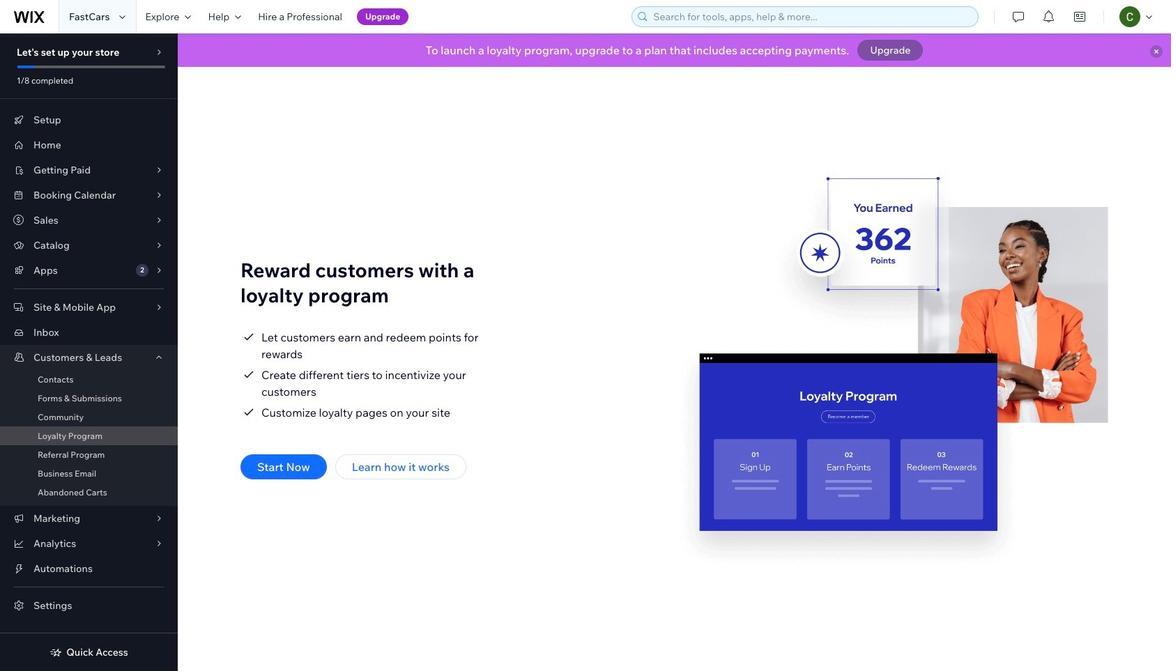 Task type: vqa. For each thing, say whether or not it's contained in the screenshot.
left Paragraph button
no



Task type: locate. For each thing, give the bounding box(es) containing it.
alert
[[178, 33, 1171, 67]]

sidebar element
[[0, 33, 178, 671]]



Task type: describe. For each thing, give the bounding box(es) containing it.
Search for tools, apps, help & more... field
[[649, 7, 974, 26]]



